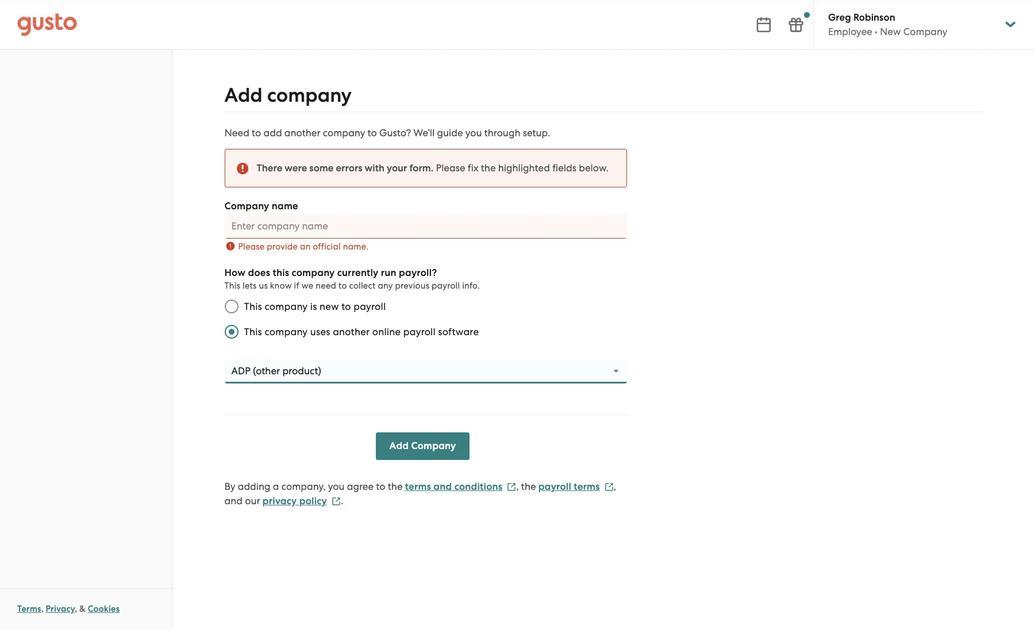 Task type: locate. For each thing, give the bounding box(es) containing it.
this down the this company is new to payroll radio
[[244, 326, 262, 338]]

0 horizontal spatial opens in a new tab image
[[332, 497, 341, 506]]

another right uses
[[333, 326, 370, 338]]

software
[[438, 326, 479, 338]]

0 vertical spatial add
[[225, 83, 263, 107]]

need
[[225, 127, 249, 139]]

uses
[[310, 326, 330, 338]]

payroll terms link
[[539, 481, 614, 493]]

0 horizontal spatial the
[[388, 481, 403, 492]]

0 horizontal spatial and
[[225, 495, 243, 507]]

privacy
[[263, 495, 297, 507]]

1 horizontal spatial opens in a new tab image
[[605, 482, 614, 491]]

if
[[294, 281, 299, 291]]

0 vertical spatial company
[[904, 26, 948, 37]]

2 terms from the left
[[574, 481, 600, 493]]

0 horizontal spatial another
[[285, 127, 321, 139]]

0 vertical spatial you
[[466, 127, 482, 139]]

1 horizontal spatial please
[[436, 162, 466, 174]]

opens in a new tab image right payroll terms
[[605, 482, 614, 491]]

opens in a new tab image inside privacy policy link
[[332, 497, 341, 506]]

this company is new to payroll
[[244, 301, 386, 312]]

2 horizontal spatial company
[[904, 26, 948, 37]]

collect
[[349, 281, 376, 291]]

name.
[[343, 241, 369, 252]]

conditions
[[455, 481, 503, 493]]

opens in a new tab image for policy
[[332, 497, 341, 506]]

This company uses another online payroll software radio
[[219, 319, 244, 344]]

company left 'name'
[[225, 200, 269, 212]]

company up 'add'
[[267, 83, 352, 107]]

new
[[880, 26, 901, 37]]

, the
[[516, 481, 536, 492]]

please left fix
[[436, 162, 466, 174]]

company up errors
[[323, 127, 365, 139]]

2 vertical spatial company
[[411, 440, 456, 452]]

payroll
[[432, 281, 460, 291], [354, 301, 386, 312], [404, 326, 436, 338], [539, 481, 572, 493]]

run
[[381, 267, 397, 279]]

another for company
[[285, 127, 321, 139]]

add up need on the top of page
[[225, 83, 263, 107]]

payroll left info.
[[432, 281, 460, 291]]

please up does
[[238, 241, 265, 252]]

0 vertical spatial please
[[436, 162, 466, 174]]

company up we
[[292, 267, 335, 279]]

terms link
[[17, 604, 41, 614]]

how
[[225, 267, 246, 279]]

the right agree
[[388, 481, 403, 492]]

the right fix
[[481, 162, 496, 174]]

1 vertical spatial please
[[238, 241, 265, 252]]

, inside , and our
[[614, 481, 616, 492]]

greg robinson employee • new company
[[829, 11, 948, 37]]

to
[[252, 127, 261, 139], [368, 127, 377, 139], [339, 281, 347, 291], [342, 301, 351, 312], [376, 481, 386, 492]]

this down lets
[[244, 301, 262, 312]]

privacy policy link
[[263, 495, 341, 507]]

you up '.'
[[328, 481, 345, 492]]

your
[[387, 162, 407, 174]]

company left uses
[[265, 326, 308, 338]]

0 horizontal spatial terms
[[405, 481, 431, 493]]

1 vertical spatial company
[[225, 200, 269, 212]]

there
[[257, 162, 282, 174]]

2 horizontal spatial the
[[521, 481, 536, 492]]

0 horizontal spatial add
[[225, 83, 263, 107]]

, right payroll terms
[[614, 481, 616, 492]]

1 vertical spatial add
[[390, 440, 409, 452]]

1 vertical spatial opens in a new tab image
[[332, 497, 341, 506]]

to right need
[[339, 281, 347, 291]]

some
[[310, 162, 334, 174]]

home image
[[17, 13, 77, 36]]

fix
[[468, 162, 479, 174]]

1 horizontal spatial you
[[466, 127, 482, 139]]

opens in a new tab image inside payroll terms link
[[605, 482, 614, 491]]

and left conditions
[[434, 481, 452, 493]]

1 horizontal spatial and
[[434, 481, 452, 493]]

1 vertical spatial and
[[225, 495, 243, 507]]

company name
[[225, 200, 298, 212]]

company right new
[[904, 26, 948, 37]]

0 horizontal spatial you
[[328, 481, 345, 492]]

need to add another company to gusto? we'll guide you through setup.
[[225, 127, 551, 139]]

1 vertical spatial this
[[244, 301, 262, 312]]

payroll inside how does this company currently run payroll? this lets us know if we need to collect any previous payroll info.
[[432, 281, 460, 291]]

the
[[481, 162, 496, 174], [388, 481, 403, 492], [521, 481, 536, 492]]

does
[[248, 267, 270, 279]]

previous
[[395, 281, 430, 291]]

terms
[[17, 604, 41, 614]]

the right opens in a new tab icon
[[521, 481, 536, 492]]

add for add company
[[390, 440, 409, 452]]

company up the terms and conditions
[[411, 440, 456, 452]]

this
[[225, 281, 240, 291], [244, 301, 262, 312], [244, 326, 262, 338]]

greg
[[829, 11, 851, 24]]

cookies
[[88, 604, 120, 614]]

opens in a new tab image
[[605, 482, 614, 491], [332, 497, 341, 506]]

add company
[[225, 83, 352, 107]]

to left gusto?
[[368, 127, 377, 139]]

add
[[225, 83, 263, 107], [390, 440, 409, 452]]

and down by on the left bottom of page
[[225, 495, 243, 507]]

add inside button
[[390, 440, 409, 452]]

&
[[79, 604, 86, 614]]

company
[[904, 26, 948, 37], [225, 200, 269, 212], [411, 440, 456, 452]]

0 vertical spatial opens in a new tab image
[[605, 482, 614, 491]]

This company is new to payroll radio
[[219, 294, 244, 319]]

and inside , and our
[[225, 495, 243, 507]]

•
[[875, 26, 878, 37]]

add company button
[[376, 432, 470, 460]]

company inside greg robinson employee • new company
[[904, 26, 948, 37]]

info.
[[462, 281, 480, 291]]

please inside there were some errors with your form. please fix the highlighted fields below.
[[436, 162, 466, 174]]

company down "know"
[[265, 301, 308, 312]]

fields
[[553, 162, 577, 174]]

1 terms from the left
[[405, 481, 431, 493]]

policy
[[299, 495, 327, 507]]

1 horizontal spatial another
[[333, 326, 370, 338]]

payroll down 'collect'
[[354, 301, 386, 312]]

Company name field
[[225, 213, 627, 239]]

you
[[466, 127, 482, 139], [328, 481, 345, 492]]

there were some errors with your form. please fix the highlighted fields below.
[[257, 162, 609, 174]]

2 vertical spatial this
[[244, 326, 262, 338]]

payroll?
[[399, 267, 437, 279]]

the inside there were some errors with your form. please fix the highlighted fields below.
[[481, 162, 496, 174]]

add up , and our
[[390, 440, 409, 452]]

0 vertical spatial this
[[225, 281, 240, 291]]

another right 'add'
[[285, 127, 321, 139]]

0 vertical spatial another
[[285, 127, 321, 139]]

opens in a new tab image
[[507, 482, 516, 491]]

another
[[285, 127, 321, 139], [333, 326, 370, 338]]

opens in a new tab image right policy
[[332, 497, 341, 506]]

,
[[516, 481, 519, 492], [614, 481, 616, 492], [41, 604, 44, 614], [75, 604, 77, 614]]

company inside how does this company currently run payroll? this lets us know if we need to collect any previous payroll info.
[[292, 267, 335, 279]]

privacy link
[[46, 604, 75, 614]]

0 vertical spatial and
[[434, 481, 452, 493]]

, left &
[[75, 604, 77, 614]]

, left privacy link
[[41, 604, 44, 614]]

1 horizontal spatial terms
[[574, 481, 600, 493]]

you right guide on the left top of the page
[[466, 127, 482, 139]]

company for add company
[[267, 83, 352, 107]]

1 horizontal spatial add
[[390, 440, 409, 452]]

1 vertical spatial another
[[333, 326, 370, 338]]

this down how
[[225, 281, 240, 291]]

this for this company is new to payroll
[[244, 301, 262, 312]]

this for this company uses another online payroll software
[[244, 326, 262, 338]]

company
[[267, 83, 352, 107], [323, 127, 365, 139], [292, 267, 335, 279], [265, 301, 308, 312], [265, 326, 308, 338]]

terms
[[405, 481, 431, 493], [574, 481, 600, 493]]

1 horizontal spatial the
[[481, 162, 496, 174]]

1 horizontal spatial company
[[411, 440, 456, 452]]

please
[[436, 162, 466, 174], [238, 241, 265, 252]]

and
[[434, 481, 452, 493], [225, 495, 243, 507]]

our
[[245, 495, 260, 507]]



Task type: describe. For each thing, give the bounding box(es) containing it.
privacy
[[46, 604, 75, 614]]

employee
[[829, 26, 873, 37]]

to left 'add'
[[252, 127, 261, 139]]

terms and conditions
[[405, 481, 503, 493]]

new
[[320, 301, 339, 312]]

company,
[[282, 481, 326, 492]]

currently
[[337, 267, 379, 279]]

0 horizontal spatial company
[[225, 200, 269, 212]]

with
[[365, 162, 385, 174]]

provide
[[267, 241, 298, 252]]

this company uses another online payroll software
[[244, 326, 479, 338]]

through
[[485, 127, 521, 139]]

by adding a company, you agree to the
[[225, 481, 403, 492]]

please provide an official name.
[[238, 241, 369, 252]]

a
[[273, 481, 279, 492]]

add
[[264, 127, 282, 139]]

company for this company uses another online payroll software
[[265, 326, 308, 338]]

this inside how does this company currently run payroll? this lets us know if we need to collect any previous payroll info.
[[225, 281, 240, 291]]

robinson
[[854, 11, 896, 24]]

highlighted
[[498, 162, 550, 174]]

terms and conditions link
[[405, 481, 516, 493]]

to inside how does this company currently run payroll? this lets us know if we need to collect any previous payroll info.
[[339, 281, 347, 291]]

name
[[272, 200, 298, 212]]

form.
[[410, 162, 434, 174]]

were
[[285, 162, 307, 174]]

payroll right , the on the bottom
[[539, 481, 572, 493]]

privacy policy
[[263, 495, 327, 507]]

.
[[341, 495, 343, 507]]

adding
[[238, 481, 271, 492]]

and for our
[[225, 495, 243, 507]]

company for this company is new to payroll
[[265, 301, 308, 312]]

and for conditions
[[434, 481, 452, 493]]

1 vertical spatial you
[[328, 481, 345, 492]]

add company
[[390, 440, 456, 452]]

need
[[316, 281, 336, 291]]

this
[[273, 267, 289, 279]]

errors
[[336, 162, 363, 174]]

lets
[[243, 281, 257, 291]]

setup.
[[523, 127, 551, 139]]

know
[[270, 281, 292, 291]]

terms , privacy , & cookies
[[17, 604, 120, 614]]

official
[[313, 241, 341, 252]]

cookies button
[[88, 602, 120, 616]]

0 horizontal spatial please
[[238, 241, 265, 252]]

, and our
[[225, 481, 616, 507]]

to right the new
[[342, 301, 351, 312]]

any
[[378, 281, 393, 291]]

by
[[225, 481, 235, 492]]

we
[[302, 281, 314, 291]]

guide
[[437, 127, 463, 139]]

, right conditions
[[516, 481, 519, 492]]

payroll terms
[[539, 481, 600, 493]]

an
[[300, 241, 311, 252]]

how does this company currently run payroll? this lets us know if we need to collect any previous payroll info.
[[225, 267, 480, 291]]

gusto navigation element
[[0, 49, 172, 95]]

online
[[372, 326, 401, 338]]

us
[[259, 281, 268, 291]]

we'll
[[414, 127, 435, 139]]

add for add company
[[225, 83, 263, 107]]

company inside button
[[411, 440, 456, 452]]

below.
[[579, 162, 609, 174]]

opens in a new tab image for terms
[[605, 482, 614, 491]]

is
[[310, 301, 317, 312]]

agree
[[347, 481, 374, 492]]

to right agree
[[376, 481, 386, 492]]

another for online
[[333, 326, 370, 338]]

payroll right online
[[404, 326, 436, 338]]

gusto?
[[379, 127, 411, 139]]



Task type: vqa. For each thing, say whether or not it's contained in the screenshot.
FORM.
yes



